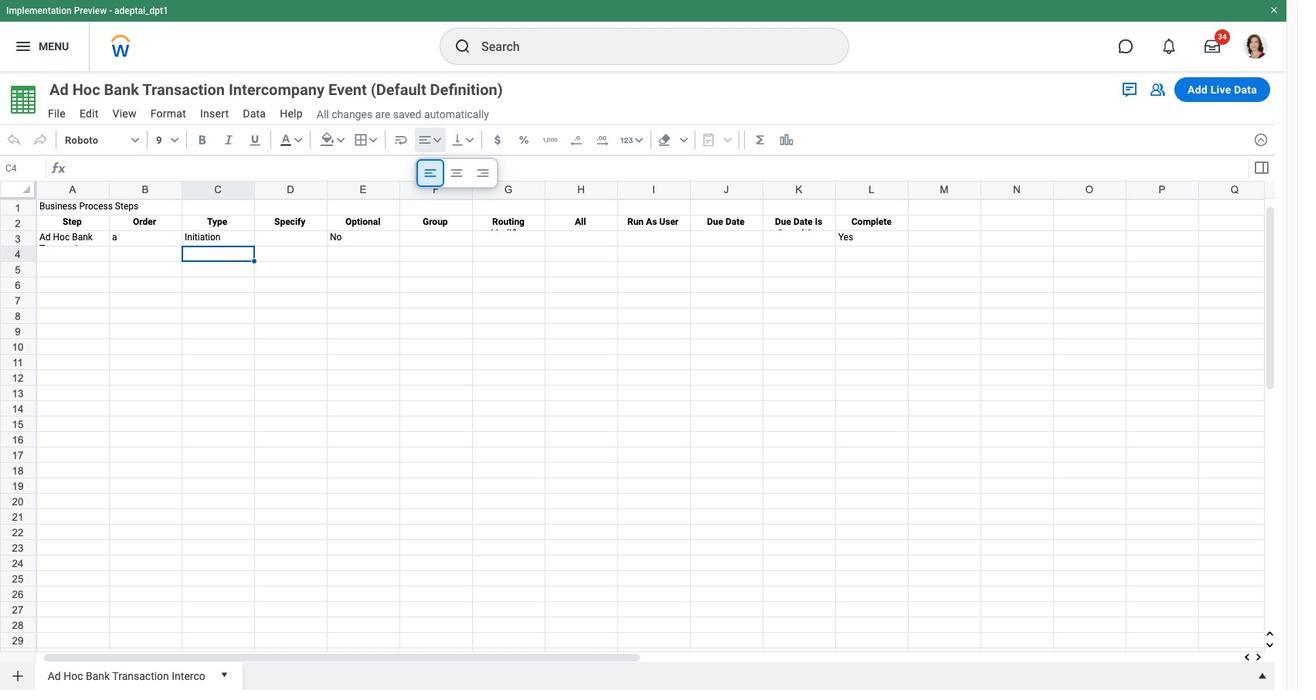 Task type: describe. For each thing, give the bounding box(es) containing it.
Formula Bar text field
[[68, 158, 1247, 179]]

notifications large image
[[1162, 39, 1177, 54]]

justify image
[[14, 37, 32, 56]]

chevron down small image inside roboto 'dropdown button'
[[128, 132, 143, 148]]

caret down small image
[[216, 667, 232, 682]]

bold image
[[195, 132, 210, 148]]

close environment banner image
[[1270, 5, 1279, 15]]

transaction for intercompany
[[142, 80, 225, 99]]

6 chevron down small image from the left
[[676, 132, 691, 148]]

add footer ws image
[[10, 669, 25, 684]]

implementation
[[6, 5, 72, 16]]

ad hoc bank transaction intercompany event (default definition) button
[[42, 79, 531, 100]]

thousands comma image
[[542, 132, 558, 148]]

all changes are saved automatically button
[[311, 107, 489, 122]]

remove zero image
[[569, 132, 584, 148]]

eraser image
[[657, 132, 672, 148]]

chevron down small image inside 9 popup button
[[167, 132, 182, 148]]

bank for ad hoc bank transaction intercompany event (default definition)
[[104, 80, 139, 99]]

9
[[156, 134, 162, 146]]

roboto
[[65, 134, 98, 146]]

edit
[[80, 107, 99, 120]]

menus menu bar
[[40, 103, 311, 127]]

file
[[48, 107, 66, 120]]

9 button
[[151, 128, 183, 152]]

implementation preview -   adeptai_dpt1
[[6, 5, 168, 16]]

hoc for ad hoc bank transaction interco
[[64, 670, 83, 682]]

percentage image
[[516, 132, 531, 148]]

bank for ad hoc bank transaction interco
[[86, 670, 110, 682]]

underline image
[[247, 132, 263, 148]]

text wrap image
[[393, 132, 409, 148]]

preview
[[74, 5, 107, 16]]

chevron up circle image
[[1254, 132, 1269, 148]]

dollar sign image
[[490, 132, 505, 148]]

menu button
[[0, 22, 89, 71]]

data inside menus menu bar
[[243, 107, 266, 120]]

(default
[[371, 80, 426, 99]]

ad hoc bank transaction interco button
[[42, 662, 212, 687]]

automatically
[[424, 108, 489, 120]]

live
[[1211, 83, 1231, 96]]

search image
[[454, 37, 472, 56]]

align right image
[[475, 165, 491, 181]]

add
[[1188, 83, 1208, 96]]

intercompany
[[229, 80, 325, 99]]

caret up image
[[1255, 669, 1271, 684]]

chevron down small image for border all icon
[[365, 132, 381, 148]]

-
[[109, 5, 112, 16]]

all changes are saved automatically
[[317, 108, 489, 120]]

event
[[328, 80, 367, 99]]

1 vertical spatial align left image
[[423, 165, 438, 181]]

1 chevron down small image from the left
[[333, 132, 348, 148]]

adeptai_dpt1
[[114, 5, 168, 16]]



Task type: locate. For each thing, give the bounding box(es) containing it.
bank inside button
[[86, 670, 110, 682]]

insert
[[200, 107, 229, 120]]

1 chevron down small image from the left
[[128, 132, 143, 148]]

autosum image
[[753, 132, 768, 148]]

chevron down small image right 9
[[167, 132, 182, 148]]

chevron down small image
[[333, 132, 348, 148], [365, 132, 381, 148], [429, 132, 445, 148]]

0 vertical spatial ad
[[49, 80, 69, 99]]

1 horizontal spatial chevron down small image
[[365, 132, 381, 148]]

34
[[1218, 32, 1227, 41]]

definition)
[[430, 80, 503, 99]]

transaction
[[142, 80, 225, 99], [112, 670, 169, 682]]

ad right add footer ws icon
[[48, 670, 61, 682]]

0 horizontal spatial data
[[243, 107, 266, 120]]

chevron down small image for align left icon to the top
[[429, 132, 445, 148]]

0 vertical spatial align left image
[[417, 132, 433, 148]]

format
[[151, 107, 186, 120]]

bank inside button
[[104, 80, 139, 99]]

0 vertical spatial transaction
[[142, 80, 225, 99]]

3 chevron down small image from the left
[[429, 132, 445, 148]]

transaction for interco
[[112, 670, 169, 682]]

transaction up menus menu bar
[[142, 80, 225, 99]]

3 chevron down small image from the left
[[290, 132, 306, 148]]

menu banner
[[0, 0, 1287, 71]]

grid
[[0, 181, 1298, 690]]

hoc inside button
[[72, 80, 100, 99]]

view
[[113, 107, 137, 120]]

0 vertical spatial data
[[1234, 83, 1257, 96]]

all
[[317, 108, 329, 120]]

align left image right text wrap icon
[[417, 132, 433, 148]]

chevron down small image
[[128, 132, 143, 148], [167, 132, 182, 148], [290, 132, 306, 148], [462, 132, 477, 148], [631, 132, 647, 148], [676, 132, 691, 148]]

changes
[[332, 108, 373, 120]]

italics image
[[221, 132, 236, 148]]

None text field
[[2, 158, 46, 179]]

add zero image
[[595, 132, 610, 148]]

bank
[[104, 80, 139, 99], [86, 670, 110, 682]]

inbox large image
[[1205, 39, 1220, 54]]

help
[[280, 107, 303, 120]]

data
[[1234, 83, 1257, 96], [243, 107, 266, 120]]

chevron down small image down are
[[365, 132, 381, 148]]

1 horizontal spatial data
[[1234, 83, 1257, 96]]

ad hoc bank transaction intercompany event (default definition)
[[49, 80, 503, 99]]

chevron down small image left dollar sign icon
[[462, 132, 477, 148]]

5 chevron down small image from the left
[[631, 132, 647, 148]]

hoc inside button
[[64, 670, 83, 682]]

hoc up edit
[[72, 80, 100, 99]]

hoc right add footer ws icon
[[64, 670, 83, 682]]

2 horizontal spatial chevron down small image
[[429, 132, 445, 148]]

roboto button
[[60, 128, 144, 152]]

align bottom image
[[450, 132, 465, 148]]

numbers image
[[619, 132, 634, 148]]

chevron down small image left align bottom "icon"
[[429, 132, 445, 148]]

Search Workday  search field
[[481, 29, 817, 63]]

chevron down small image down the help
[[290, 132, 306, 148]]

34 button
[[1196, 29, 1230, 63]]

1 vertical spatial hoc
[[64, 670, 83, 682]]

1 vertical spatial bank
[[86, 670, 110, 682]]

menu
[[39, 40, 69, 52]]

add live data
[[1188, 83, 1257, 96]]

toolbar container region
[[0, 124, 1247, 155]]

1 vertical spatial data
[[243, 107, 266, 120]]

transaction inside ad hoc bank transaction intercompany event (default definition) button
[[142, 80, 225, 99]]

chevron down small image right eraser icon
[[676, 132, 691, 148]]

interco
[[172, 670, 205, 682]]

data up underline icon
[[243, 107, 266, 120]]

formula editor image
[[1252, 158, 1271, 177]]

ad hoc bank transaction interco
[[48, 670, 205, 682]]

align center image
[[449, 165, 464, 181]]

transaction left interco
[[112, 670, 169, 682]]

align left image
[[417, 132, 433, 148], [423, 165, 438, 181]]

ad
[[49, 80, 69, 99], [48, 670, 61, 682]]

0 vertical spatial hoc
[[72, 80, 100, 99]]

0 horizontal spatial chevron down small image
[[333, 132, 348, 148]]

media classroom image
[[1148, 80, 1167, 99]]

chart image
[[779, 132, 794, 148]]

1 vertical spatial transaction
[[112, 670, 169, 682]]

hoc
[[72, 80, 100, 99], [64, 670, 83, 682]]

chevron down small image left eraser icon
[[631, 132, 647, 148]]

chevron down small image left border all icon
[[333, 132, 348, 148]]

ad up "file" on the left top of the page
[[49, 80, 69, 99]]

are
[[375, 108, 390, 120]]

align left image left 'align center' icon
[[423, 165, 438, 181]]

data right live
[[1234, 83, 1257, 96]]

ad inside button
[[48, 670, 61, 682]]

activity stream image
[[1121, 80, 1139, 99]]

border all image
[[353, 132, 368, 148]]

add live data button
[[1175, 77, 1271, 102]]

ad for ad hoc bank transaction intercompany event (default definition)
[[49, 80, 69, 99]]

fx image
[[49, 159, 68, 178]]

saved
[[393, 108, 422, 120]]

profile logan mcneil image
[[1244, 34, 1268, 62]]

hoc for ad hoc bank transaction intercompany event (default definition)
[[72, 80, 100, 99]]

chevron down small image left 9
[[128, 132, 143, 148]]

4 chevron down small image from the left
[[462, 132, 477, 148]]

2 chevron down small image from the left
[[365, 132, 381, 148]]

2 chevron down small image from the left
[[167, 132, 182, 148]]

data inside 'button'
[[1234, 83, 1257, 96]]

0 vertical spatial bank
[[104, 80, 139, 99]]

ad inside button
[[49, 80, 69, 99]]

1 vertical spatial ad
[[48, 670, 61, 682]]

transaction inside 'ad hoc bank transaction interco' button
[[112, 670, 169, 682]]

ad for ad hoc bank transaction interco
[[48, 670, 61, 682]]



Task type: vqa. For each thing, say whether or not it's contained in the screenshot.
View printable version (PDF) IMAGE
no



